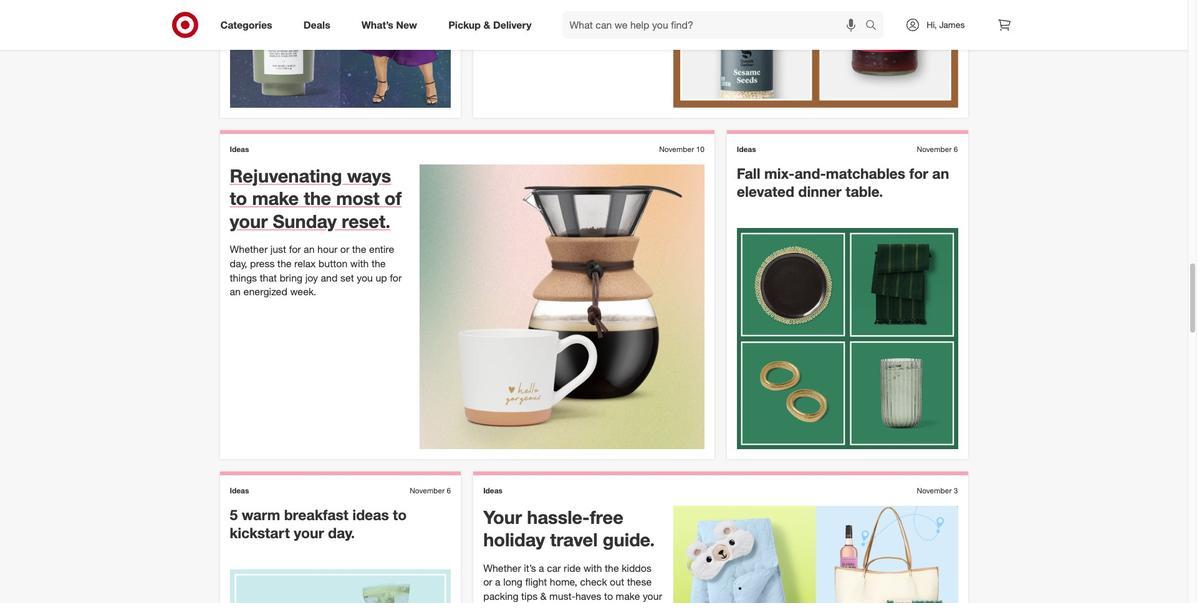 Task type: describe. For each thing, give the bounding box(es) containing it.
check
[[580, 577, 607, 589]]

delivery
[[493, 18, 532, 31]]

relax
[[294, 257, 316, 270]]

just
[[270, 243, 286, 256]]

0 horizontal spatial an
[[230, 286, 241, 298]]

rejuvenating
[[230, 165, 342, 187]]

6 for 5 warm breakfast ideas to kickstart your day.
[[447, 486, 451, 496]]

pickup & delivery link
[[438, 11, 547, 39]]

button
[[319, 257, 348, 270]]

pickup
[[449, 18, 481, 31]]

november for the your hassle-free holiday travel guide. image
[[917, 486, 952, 496]]

warm
[[242, 506, 280, 524]]

fall
[[737, 165, 761, 182]]

search
[[860, 20, 890, 32]]

long
[[503, 577, 523, 589]]

day,
[[230, 257, 247, 270]]

tips
[[521, 591, 538, 603]]

ideas for fall mix-and-matchables for an elevated dinner table. image
[[737, 145, 756, 154]]

or inside "whether just for an hour or the entire day, press the relax button with the things that bring joy and set you up for an energized week."
[[340, 243, 349, 256]]

hi,
[[927, 19, 937, 30]]

matchables
[[826, 165, 906, 182]]

0 horizontal spatial &
[[484, 18, 490, 31]]

your hassle-free holiday travel guide.
[[483, 506, 655, 552]]

ideas for 5 warm breakfast ideas to kickstart your day. image
[[230, 486, 249, 496]]

ideas for rejuvenating ways to make the most of your sunday reset. image
[[230, 145, 249, 154]]

2 vertical spatial for
[[390, 272, 402, 284]]

5 warm breakfast ideas to kickstart your day.
[[230, 506, 407, 542]]

0 horizontal spatial for
[[289, 243, 301, 256]]

november 6 for for
[[917, 145, 958, 154]]

& inside whether it's a car ride with the kiddos or a long flight home, check out these packing tips & must-haves to make yo
[[540, 591, 547, 603]]

kickstart
[[230, 524, 290, 542]]

packing
[[483, 591, 519, 603]]

whether for rejuvenating ways to make the most of your sunday reset.
[[230, 243, 268, 256]]

most
[[336, 187, 380, 210]]

flight
[[525, 577, 547, 589]]

with inside "whether just for an hour or the entire day, press the relax button with the things that bring joy and set you up for an energized week."
[[350, 257, 369, 270]]

or inside whether it's a car ride with the kiddos or a long flight home, check out these packing tips & must-haves to make yo
[[483, 577, 492, 589]]

mix-
[[765, 165, 795, 182]]

your
[[483, 506, 522, 529]]

breakfast
[[284, 506, 349, 524]]

it's
[[524, 562, 536, 575]]

car
[[547, 562, 561, 575]]

reset.
[[342, 210, 391, 232]]

you
[[357, 272, 373, 284]]

what's new link
[[351, 11, 433, 39]]

to inside whether it's a car ride with the kiddos or a long flight home, check out these packing tips & must-haves to make yo
[[604, 591, 613, 603]]

the inside whether it's a car ride with the kiddos or a long flight home, check out these packing tips & must-haves to make yo
[[605, 562, 619, 575]]

free
[[590, 506, 624, 529]]

week.
[[290, 286, 316, 298]]

what's
[[362, 18, 393, 31]]

sunday
[[273, 210, 337, 232]]

search button
[[860, 11, 890, 41]]

fall mix-and-matchables for an elevated dinner table.
[[737, 165, 949, 200]]

1 vertical spatial an
[[304, 243, 315, 256]]

these
[[627, 577, 652, 589]]

the up "up"
[[372, 257, 386, 270]]

the left entire
[[352, 243, 366, 256]]

joy
[[305, 272, 318, 284]]

november 10
[[659, 145, 705, 154]]

rejuvenating ways to make the most of your sunday reset. image
[[420, 165, 705, 450]]



Task type: vqa. For each thing, say whether or not it's contained in the screenshot.
to within Rejuvenating ways to make the most of your Sunday reset.
yes



Task type: locate. For each thing, give the bounding box(es) containing it.
the down just
[[277, 257, 292, 270]]

november
[[659, 145, 694, 154], [917, 145, 952, 154], [410, 486, 445, 496], [917, 486, 952, 496]]

1 vertical spatial whether
[[483, 562, 521, 575]]

1 vertical spatial a
[[495, 577, 501, 589]]

1 horizontal spatial an
[[304, 243, 315, 256]]

deals link
[[293, 11, 346, 39]]

0 vertical spatial &
[[484, 18, 490, 31]]

rejuvenating ways to make the most of your sunday reset.
[[230, 165, 402, 232]]

with up you in the top of the page
[[350, 257, 369, 270]]

up
[[376, 272, 387, 284]]

1 horizontal spatial or
[[483, 577, 492, 589]]

your inside 5 warm breakfast ideas to kickstart your day.
[[294, 524, 324, 542]]

your up day,
[[230, 210, 268, 232]]

1 vertical spatial november 6
[[410, 486, 451, 496]]

& right tips
[[540, 591, 547, 603]]

to inside 5 warm breakfast ideas to kickstart your day.
[[393, 506, 407, 524]]

an inside fall mix-and-matchables for an elevated dinner table.
[[933, 165, 949, 182]]

whether inside whether it's a car ride with the kiddos or a long flight home, check out these packing tips & must-haves to make yo
[[483, 562, 521, 575]]

0 vertical spatial your
[[230, 210, 268, 232]]

1 vertical spatial for
[[289, 243, 301, 256]]

ideas up 'rejuvenating' on the left
[[230, 145, 249, 154]]

whether
[[230, 243, 268, 256], [483, 562, 521, 575]]

day.
[[328, 524, 355, 542]]

0 horizontal spatial 6
[[447, 486, 451, 496]]

with
[[350, 257, 369, 270], [584, 562, 602, 575]]

0 vertical spatial an
[[933, 165, 949, 182]]

0 horizontal spatial november 6
[[410, 486, 451, 496]]

ride
[[564, 562, 581, 575]]

november for 5 warm breakfast ideas to kickstart your day. image
[[410, 486, 445, 496]]

a right it's
[[539, 562, 544, 575]]

november 3
[[917, 486, 958, 496]]

your
[[230, 210, 268, 232], [294, 524, 324, 542]]

the inside rejuvenating ways to make the most of your sunday reset.
[[304, 187, 331, 210]]

november 6
[[917, 145, 958, 154], [410, 486, 451, 496]]

whether for your hassle-free holiday travel guide.
[[483, 562, 521, 575]]

make
[[252, 187, 299, 210], [616, 591, 640, 603]]

table.
[[846, 183, 883, 200]]

set
[[340, 272, 354, 284]]

ideas up fall
[[737, 145, 756, 154]]

2 vertical spatial to
[[604, 591, 613, 603]]

ideas
[[353, 506, 389, 524]]

0 vertical spatial whether
[[230, 243, 268, 256]]

&
[[484, 18, 490, 31], [540, 591, 547, 603]]

the up sunday
[[304, 187, 331, 210]]

of
[[385, 187, 402, 210]]

or
[[340, 243, 349, 256], [483, 577, 492, 589]]

1 horizontal spatial for
[[390, 272, 402, 284]]

1 horizontal spatial to
[[393, 506, 407, 524]]

out
[[610, 577, 624, 589]]

2 vertical spatial an
[[230, 286, 241, 298]]

1 vertical spatial to
[[393, 506, 407, 524]]

1 vertical spatial make
[[616, 591, 640, 603]]

to inside rejuvenating ways to make the most of your sunday reset.
[[230, 187, 247, 210]]

ideas up your in the bottom of the page
[[483, 486, 503, 496]]

november for fall mix-and-matchables for an elevated dinner table. image
[[917, 145, 952, 154]]

your hassle-free holiday travel guide. image
[[673, 506, 958, 604]]

for inside fall mix-and-matchables for an elevated dinner table.
[[910, 165, 929, 182]]

1 horizontal spatial with
[[584, 562, 602, 575]]

6
[[954, 145, 958, 154], [447, 486, 451, 496]]

whether inside "whether just for an hour or the entire day, press the relax button with the things that bring joy and set you up for an energized week."
[[230, 243, 268, 256]]

pickup & delivery
[[449, 18, 532, 31]]

james
[[940, 19, 965, 30]]

1 horizontal spatial whether
[[483, 562, 521, 575]]

whether it's a car ride with the kiddos or a long flight home, check out these packing tips & must-haves to make yo
[[483, 562, 662, 604]]

holiday
[[483, 529, 545, 552]]

the
[[304, 187, 331, 210], [352, 243, 366, 256], [277, 257, 292, 270], [372, 257, 386, 270], [605, 562, 619, 575]]

0 horizontal spatial whether
[[230, 243, 268, 256]]

make down 'rejuvenating' on the left
[[252, 187, 299, 210]]

an
[[933, 165, 949, 182], [304, 243, 315, 256], [230, 286, 241, 298]]

guide.
[[603, 529, 655, 552]]

10
[[696, 145, 705, 154]]

fall mix-and-matchables for an elevated dinner table. image
[[737, 228, 958, 450]]

ideas to help sagittarius discover the world and themselves. image
[[230, 0, 451, 108]]

a
[[539, 562, 544, 575], [495, 577, 501, 589]]

1 vertical spatial your
[[294, 524, 324, 542]]

make inside rejuvenating ways to make the most of your sunday reset.
[[252, 187, 299, 210]]

make inside whether it's a car ride with the kiddos or a long flight home, check out these packing tips & must-haves to make yo
[[616, 591, 640, 603]]

or up packing
[[483, 577, 492, 589]]

must-
[[550, 591, 576, 603]]

elevated
[[737, 183, 795, 200]]

0 horizontal spatial to
[[230, 187, 247, 210]]

november for rejuvenating ways to make the most of your sunday reset. image
[[659, 145, 694, 154]]

things
[[230, 272, 257, 284]]

to right ideas
[[393, 506, 407, 524]]

make down out
[[616, 591, 640, 603]]

2 horizontal spatial to
[[604, 591, 613, 603]]

bring
[[280, 272, 303, 284]]

1 horizontal spatial make
[[616, 591, 640, 603]]

your inside rejuvenating ways to make the most of your sunday reset.
[[230, 210, 268, 232]]

0 vertical spatial for
[[910, 165, 929, 182]]

0 vertical spatial 6
[[954, 145, 958, 154]]

0 vertical spatial with
[[350, 257, 369, 270]]

categories link
[[210, 11, 288, 39]]

deals
[[304, 18, 330, 31]]

with up check
[[584, 562, 602, 575]]

a up packing
[[495, 577, 501, 589]]

press
[[250, 257, 275, 270]]

0 horizontal spatial your
[[230, 210, 268, 232]]

What can we help you find? suggestions appear below search field
[[562, 11, 869, 39]]

& right pickup
[[484, 18, 490, 31]]

0 vertical spatial make
[[252, 187, 299, 210]]

your down breakfast at the left of page
[[294, 524, 324, 542]]

whether just for an hour or the entire day, press the relax button with the things that bring joy and set you up for an energized week.
[[230, 243, 402, 298]]

the up out
[[605, 562, 619, 575]]

for
[[910, 165, 929, 182], [289, 243, 301, 256], [390, 272, 402, 284]]

and
[[321, 272, 338, 284]]

0 horizontal spatial a
[[495, 577, 501, 589]]

to
[[230, 187, 247, 210], [393, 506, 407, 524], [604, 591, 613, 603]]

5 warm breakfast ideas to kickstart your day. image
[[230, 570, 451, 604]]

hi, james
[[927, 19, 965, 30]]

and-
[[795, 165, 826, 182]]

home,
[[550, 577, 578, 589]]

1 horizontal spatial a
[[539, 562, 544, 575]]

what's new
[[362, 18, 417, 31]]

0 horizontal spatial make
[[252, 187, 299, 210]]

or right hour
[[340, 243, 349, 256]]

0 vertical spatial or
[[340, 243, 349, 256]]

categories
[[220, 18, 272, 31]]

that
[[260, 272, 277, 284]]

travel
[[550, 529, 598, 552]]

november 6 for to
[[410, 486, 451, 496]]

ideas
[[230, 145, 249, 154], [737, 145, 756, 154], [230, 486, 249, 496], [483, 486, 503, 496]]

hassle-
[[527, 506, 590, 529]]

2 horizontal spatial an
[[933, 165, 949, 182]]

1 horizontal spatial &
[[540, 591, 547, 603]]

0 horizontal spatial or
[[340, 243, 349, 256]]

new
[[396, 18, 417, 31]]

for right matchables
[[910, 165, 929, 182]]

for right just
[[289, 243, 301, 256]]

2 horizontal spatial for
[[910, 165, 929, 182]]

whether up the long
[[483, 562, 521, 575]]

thanksgiving sides to impress every guest. image
[[673, 0, 958, 108]]

dinner
[[799, 183, 842, 200]]

ideas for the your hassle-free holiday travel guide. image
[[483, 486, 503, 496]]

6 for fall mix-and-matchables for an elevated dinner table.
[[954, 145, 958, 154]]

ways
[[347, 165, 391, 187]]

ideas up "5"
[[230, 486, 249, 496]]

with inside whether it's a car ride with the kiddos or a long flight home, check out these packing tips & must-haves to make yo
[[584, 562, 602, 575]]

0 vertical spatial to
[[230, 187, 247, 210]]

0 vertical spatial a
[[539, 562, 544, 575]]

energized
[[243, 286, 288, 298]]

for right "up"
[[390, 272, 402, 284]]

entire
[[369, 243, 394, 256]]

0 vertical spatial november 6
[[917, 145, 958, 154]]

to down 'rejuvenating' on the left
[[230, 187, 247, 210]]

3
[[954, 486, 958, 496]]

1 vertical spatial with
[[584, 562, 602, 575]]

to down out
[[604, 591, 613, 603]]

hour
[[317, 243, 338, 256]]

0 horizontal spatial with
[[350, 257, 369, 270]]

1 vertical spatial or
[[483, 577, 492, 589]]

5
[[230, 506, 238, 524]]

1 vertical spatial &
[[540, 591, 547, 603]]

1 vertical spatial 6
[[447, 486, 451, 496]]

haves
[[576, 591, 602, 603]]

whether up day,
[[230, 243, 268, 256]]

1 horizontal spatial your
[[294, 524, 324, 542]]

1 horizontal spatial november 6
[[917, 145, 958, 154]]

kiddos
[[622, 562, 652, 575]]

1 horizontal spatial 6
[[954, 145, 958, 154]]



